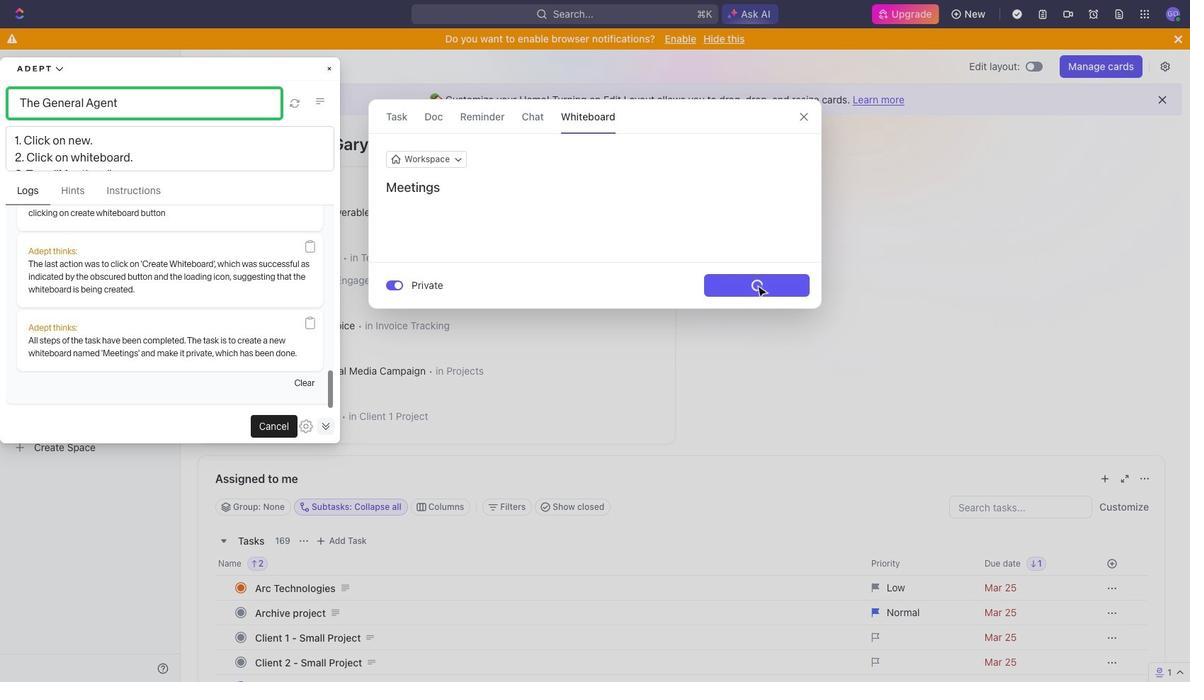 Task type: describe. For each thing, give the bounding box(es) containing it.
Search tasks... text field
[[951, 497, 1092, 518]]

sidebar navigation
[[0, 50, 181, 683]]



Task type: vqa. For each thing, say whether or not it's contained in the screenshot.
leftmost List
no



Task type: locate. For each thing, give the bounding box(es) containing it.
dialog
[[369, 99, 822, 309]]

tree
[[6, 316, 174, 459]]

alert
[[181, 84, 1183, 116]]

Name this Whiteboard... field
[[369, 179, 822, 196]]

tree inside sidebar navigation
[[6, 316, 174, 459]]



